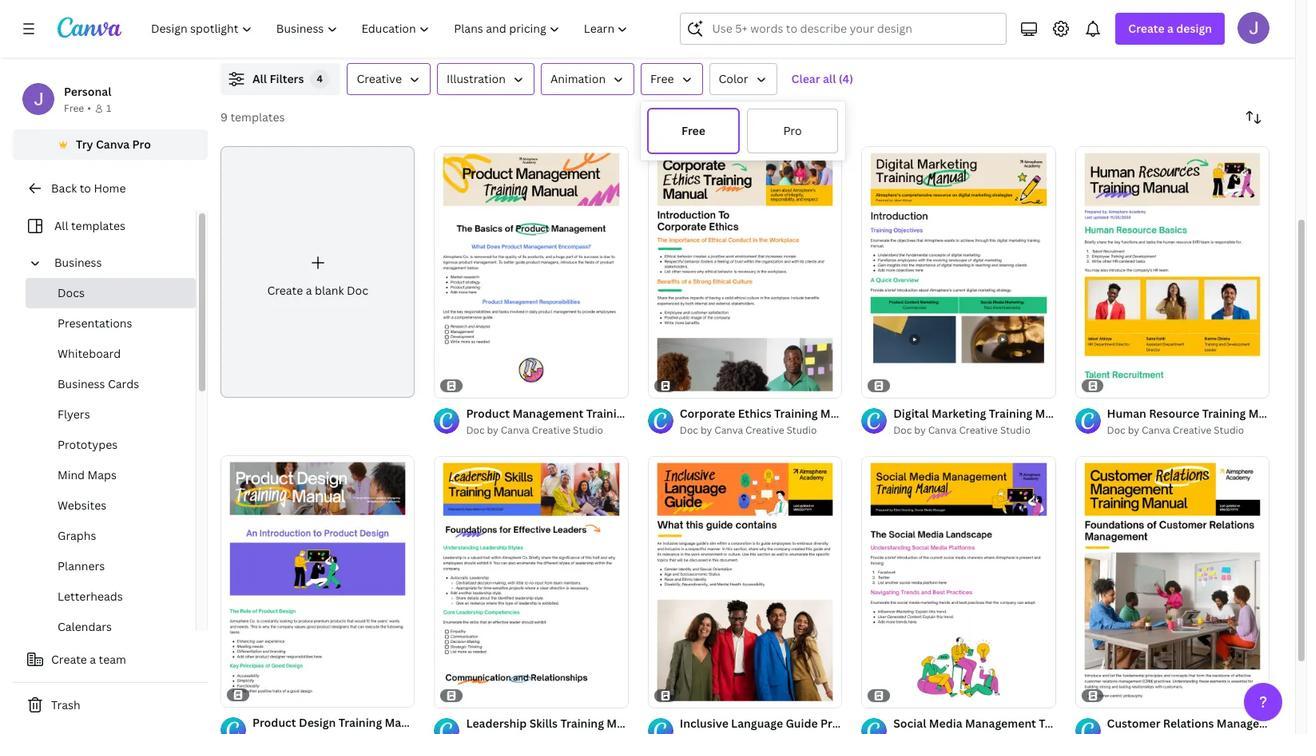 Task type: locate. For each thing, give the bounding box(es) containing it.
Sort by button
[[1238, 102, 1270, 133]]

0 vertical spatial templates
[[231, 110, 285, 125]]

all down back
[[54, 218, 68, 233]]

a inside create a team button
[[90, 652, 96, 667]]

try
[[76, 137, 93, 152]]

business up docs
[[54, 255, 102, 270]]

doc for human resource training manual professional doc in beige yellow pink playful professional style image
[[1108, 424, 1126, 437]]

1 doc by canva creative studio link from the left
[[680, 423, 843, 439]]

2 by from the left
[[487, 424, 499, 437]]

0 horizontal spatial pro
[[132, 137, 151, 152]]

doc by canva creative studio link for customer relations management training manual professional doc in yellow black white playful professional style 'image'
[[1108, 423, 1270, 439]]

studio
[[787, 423, 817, 437], [573, 424, 604, 437], [1001, 424, 1031, 437], [1214, 424, 1245, 437]]

create a blank doc
[[267, 283, 368, 299]]

business up flyers
[[58, 376, 105, 392]]

2 vertical spatial free
[[682, 123, 706, 138]]

0 horizontal spatial all
[[54, 218, 68, 233]]

free button left color
[[641, 63, 703, 95]]

top level navigation element
[[141, 13, 642, 45]]

pro down clear
[[784, 123, 802, 138]]

create for create a blank doc
[[267, 283, 303, 299]]

canva
[[96, 137, 130, 152], [715, 423, 743, 437], [501, 424, 530, 437], [929, 424, 957, 437], [1142, 424, 1171, 437]]

studio for doc by canva creative studio link related to social media management training manual professional doc in yellow purple blue playful professional style "image"
[[1001, 424, 1031, 437]]

creative button
[[347, 63, 431, 95]]

templates for all templates
[[71, 218, 125, 233]]

by for doc by canva creative studio link related to social media management training manual professional doc in yellow purple blue playful professional style "image"
[[915, 424, 926, 437]]

by
[[701, 423, 712, 437], [487, 424, 499, 437], [915, 424, 926, 437], [1128, 424, 1140, 437]]

corporate ethics training manual professional doc in yellow orange green playful professional style image
[[648, 146, 843, 398]]

create inside create a blank doc element
[[267, 283, 303, 299]]

0 vertical spatial business
[[54, 255, 102, 270]]

1 horizontal spatial a
[[306, 283, 312, 299]]

None search field
[[681, 13, 1007, 45]]

(4)
[[839, 71, 854, 86]]

1 vertical spatial free button
[[647, 108, 740, 154]]

1 horizontal spatial free
[[651, 71, 674, 86]]

3 doc by canva creative studio from the left
[[894, 424, 1031, 437]]

create
[[1129, 21, 1165, 36], [267, 283, 303, 299], [51, 652, 87, 667]]

back
[[51, 181, 77, 196]]

business link
[[48, 248, 186, 278]]

all
[[253, 71, 267, 86], [54, 218, 68, 233]]

pro up back to home link
[[132, 137, 151, 152]]

presentations link
[[26, 309, 196, 339]]

all
[[823, 71, 836, 86]]

inclusive language guide professional doc in orange yellow purple playful professional style image
[[648, 456, 843, 708]]

create for create a design
[[1129, 21, 1165, 36]]

calendars link
[[26, 612, 196, 643]]

flyers link
[[26, 400, 196, 430]]

business cards
[[58, 376, 139, 392]]

create left blank
[[267, 283, 303, 299]]

1 vertical spatial all
[[54, 218, 68, 233]]

websites link
[[26, 491, 196, 521]]

create a team button
[[13, 644, 208, 676]]

0 horizontal spatial a
[[90, 652, 96, 667]]

2 horizontal spatial create
[[1129, 21, 1165, 36]]

all left filters
[[253, 71, 267, 86]]

trash
[[51, 698, 80, 713]]

doc
[[347, 283, 368, 299], [680, 423, 699, 437], [466, 424, 485, 437], [894, 424, 912, 437], [1108, 424, 1126, 437]]

create left design
[[1129, 21, 1165, 36]]

2 doc by canva creative studio link from the left
[[466, 423, 629, 439]]

free button
[[641, 63, 703, 95], [647, 108, 740, 154]]

business cards link
[[26, 369, 196, 400]]

pro
[[784, 123, 802, 138], [132, 137, 151, 152]]

a
[[1168, 21, 1174, 36], [306, 283, 312, 299], [90, 652, 96, 667]]

clear all (4) button
[[784, 63, 862, 95]]

2 horizontal spatial a
[[1168, 21, 1174, 36]]

graphs
[[58, 528, 96, 544]]

doc by canva creative studio link for inclusive language guide professional doc in orange yellow purple playful professional style "image"
[[680, 423, 843, 439]]

1 horizontal spatial create
[[267, 283, 303, 299]]

leadership skills training manual professional doc in yellow green purple playful professional style image
[[434, 456, 629, 708]]

free
[[651, 71, 674, 86], [64, 102, 84, 115], [682, 123, 706, 138]]

doc by canva creative studio
[[680, 423, 817, 437], [466, 424, 604, 437], [894, 424, 1031, 437], [1108, 424, 1245, 437]]

try canva pro button
[[13, 129, 208, 160]]

create down calendars
[[51, 652, 87, 667]]

color button
[[709, 63, 777, 95]]

planners
[[58, 559, 105, 574]]

all inside all templates link
[[54, 218, 68, 233]]

illustration button
[[437, 63, 535, 95]]

whiteboard
[[58, 346, 121, 361]]

business for business
[[54, 255, 102, 270]]

2 vertical spatial create
[[51, 652, 87, 667]]

filters
[[270, 71, 304, 86]]

2 horizontal spatial free
[[682, 123, 706, 138]]

create for create a team
[[51, 652, 87, 667]]

animation
[[551, 71, 606, 86]]

0 horizontal spatial free
[[64, 102, 84, 115]]

customer relations management training manual professional doc in yellow black white playful professional style image
[[1076, 456, 1270, 708]]

create a blank doc link
[[221, 146, 415, 398]]

create a blank doc element
[[221, 146, 415, 398]]

create inside create a design dropdown button
[[1129, 21, 1165, 36]]

all templates
[[54, 218, 125, 233]]

1 vertical spatial create
[[267, 283, 303, 299]]

animation button
[[541, 63, 635, 95]]

1 horizontal spatial pro
[[784, 123, 802, 138]]

1 vertical spatial business
[[58, 376, 105, 392]]

business
[[54, 255, 102, 270], [58, 376, 105, 392]]

creative for digital marketing training manual professional doc in green purple yellow playful professional style image
[[960, 424, 998, 437]]

create a design
[[1129, 21, 1213, 36]]

0 vertical spatial all
[[253, 71, 267, 86]]

4 studio from the left
[[1214, 424, 1245, 437]]

2 studio from the left
[[573, 424, 604, 437]]

1 horizontal spatial all
[[253, 71, 267, 86]]

a for team
[[90, 652, 96, 667]]

pro inside button
[[132, 137, 151, 152]]

a inside create a design dropdown button
[[1168, 21, 1174, 36]]

create a design button
[[1116, 13, 1225, 45]]

jacob simon image
[[1238, 12, 1270, 44]]

free button down color
[[647, 108, 740, 154]]

trash link
[[13, 690, 208, 722]]

2 vertical spatial a
[[90, 652, 96, 667]]

3 doc by canva creative studio link from the left
[[894, 423, 1056, 439]]

4 doc by canva creative studio from the left
[[1108, 424, 1245, 437]]

creative
[[357, 71, 402, 86], [746, 423, 785, 437], [532, 424, 571, 437], [960, 424, 998, 437], [1173, 424, 1212, 437]]

1 studio from the left
[[787, 423, 817, 437]]

1 vertical spatial free
[[64, 102, 84, 115]]

product design training manual professional doc in purple green orange playful professional style image
[[221, 455, 415, 707]]

back to home
[[51, 181, 126, 196]]

templates
[[231, 110, 285, 125], [71, 218, 125, 233]]

a left design
[[1168, 21, 1174, 36]]

2 doc by canva creative studio from the left
[[466, 424, 604, 437]]

doc for corporate ethics training manual professional doc in yellow orange green playful professional style 'image'
[[680, 423, 699, 437]]

0 vertical spatial free
[[651, 71, 674, 86]]

4 doc by canva creative studio link from the left
[[1108, 423, 1270, 439]]

business inside business 'link'
[[54, 255, 102, 270]]

all for all filters
[[253, 71, 267, 86]]

team
[[99, 652, 126, 667]]

0 horizontal spatial create
[[51, 652, 87, 667]]

3 by from the left
[[915, 424, 926, 437]]

business for business cards
[[58, 376, 105, 392]]

personal
[[64, 84, 111, 99]]

0 vertical spatial create
[[1129, 21, 1165, 36]]

mind
[[58, 468, 85, 483]]

create inside create a team button
[[51, 652, 87, 667]]

pro button
[[747, 108, 839, 154]]

free •
[[64, 102, 91, 115]]

1 doc by canva creative studio from the left
[[680, 423, 817, 437]]

9
[[221, 110, 228, 125]]

•
[[87, 102, 91, 115]]

a inside create a blank doc element
[[306, 283, 312, 299]]

a left team on the left bottom
[[90, 652, 96, 667]]

doc by canva creative studio for doc by canva creative studio link associated with customer relations management training manual professional doc in yellow black white playful professional style 'image'
[[1108, 424, 1245, 437]]

0 horizontal spatial templates
[[71, 218, 125, 233]]

docs
[[58, 285, 85, 301]]

flyers
[[58, 407, 90, 422]]

4
[[317, 72, 323, 86]]

4 by from the left
[[1128, 424, 1140, 437]]

a left blank
[[306, 283, 312, 299]]

1 vertical spatial a
[[306, 283, 312, 299]]

1 vertical spatial templates
[[71, 218, 125, 233]]

9 templates
[[221, 110, 285, 125]]

templates down back to home on the top left of page
[[71, 218, 125, 233]]

mind maps link
[[26, 460, 196, 491]]

1 by from the left
[[701, 423, 712, 437]]

business inside business cards link
[[58, 376, 105, 392]]

3 studio from the left
[[1001, 424, 1031, 437]]

0 vertical spatial a
[[1168, 21, 1174, 36]]

templates right 9
[[231, 110, 285, 125]]

doc by canva creative studio link
[[680, 423, 843, 439], [466, 423, 629, 439], [894, 423, 1056, 439], [1108, 423, 1270, 439]]

1 horizontal spatial templates
[[231, 110, 285, 125]]



Task type: vqa. For each thing, say whether or not it's contained in the screenshot.
Creative
yes



Task type: describe. For each thing, give the bounding box(es) containing it.
to
[[80, 181, 91, 196]]

studio for doc by canva creative studio link related to inclusive language guide professional doc in orange yellow purple playful professional style "image"
[[787, 423, 817, 437]]

doc by canva creative studio link for leadership skills training manual professional doc in yellow green purple playful professional style image at left bottom
[[466, 423, 629, 439]]

blank
[[315, 283, 344, 299]]

1
[[106, 102, 111, 115]]

by for doc by canva creative studio link related to inclusive language guide professional doc in orange yellow purple playful professional style "image"
[[701, 423, 712, 437]]

0 vertical spatial free button
[[641, 63, 703, 95]]

creative for corporate ethics training manual professional doc in yellow orange green playful professional style 'image'
[[746, 423, 785, 437]]

graphs link
[[26, 521, 196, 552]]

canva for corporate ethics training manual professional doc in yellow orange green playful professional style 'image'
[[715, 423, 743, 437]]

whiteboard link
[[26, 339, 196, 369]]

pro inside "button"
[[784, 123, 802, 138]]

mind maps
[[58, 468, 117, 483]]

a for design
[[1168, 21, 1174, 36]]

creative for product management training manual professional doc in yellow green pink playful professional style image
[[532, 424, 571, 437]]

clear
[[792, 71, 821, 86]]

social media management training manual professional doc in yellow purple blue playful professional style image
[[862, 456, 1056, 708]]

home
[[94, 181, 126, 196]]

creative inside button
[[357, 71, 402, 86]]

creative for human resource training manual professional doc in beige yellow pink playful professional style image
[[1173, 424, 1212, 437]]

planners link
[[26, 552, 196, 582]]

canva for human resource training manual professional doc in beige yellow pink playful professional style image
[[1142, 424, 1171, 437]]

4 filter options selected element
[[310, 70, 330, 89]]

maps
[[88, 468, 117, 483]]

by for doc by canva creative studio link for leadership skills training manual professional doc in yellow green purple playful professional style image at left bottom
[[487, 424, 499, 437]]

canva for product management training manual professional doc in yellow green pink playful professional style image
[[501, 424, 530, 437]]

clear all (4)
[[792, 71, 854, 86]]

doc by canva creative studio for doc by canva creative studio link related to social media management training manual professional doc in yellow purple blue playful professional style "image"
[[894, 424, 1031, 437]]

free for the free button to the bottom
[[682, 123, 706, 138]]

a for blank
[[306, 283, 312, 299]]

illustration
[[447, 71, 506, 86]]

letterheads
[[58, 589, 123, 604]]

canva inside button
[[96, 137, 130, 152]]

back to home link
[[13, 173, 208, 205]]

free for the free button to the top
[[651, 71, 674, 86]]

prototypes
[[58, 437, 118, 452]]

studio for doc by canva creative studio link associated with customer relations management training manual professional doc in yellow black white playful professional style 'image'
[[1214, 424, 1245, 437]]

product management training manual professional doc in yellow green pink playful professional style image
[[434, 146, 629, 398]]

human resource training manual professional doc in beige yellow pink playful professional style image
[[1076, 146, 1270, 398]]

doc by canva creative studio for doc by canva creative studio link for leadership skills training manual professional doc in yellow green purple playful professional style image at left bottom
[[466, 424, 604, 437]]

presentations
[[58, 316, 132, 331]]

by for doc by canva creative studio link associated with customer relations management training manual professional doc in yellow black white playful professional style 'image'
[[1128, 424, 1140, 437]]

studio for doc by canva creative studio link for leadership skills training manual professional doc in yellow green purple playful professional style image at left bottom
[[573, 424, 604, 437]]

try canva pro
[[76, 137, 151, 152]]

create a team
[[51, 652, 126, 667]]

doc for digital marketing training manual professional doc in green purple yellow playful professional style image
[[894, 424, 912, 437]]

all filters
[[253, 71, 304, 86]]

Search search field
[[713, 14, 997, 44]]

prototypes link
[[26, 430, 196, 460]]

canva for digital marketing training manual professional doc in green purple yellow playful professional style image
[[929, 424, 957, 437]]

digital marketing training manual professional doc in green purple yellow playful professional style image
[[862, 146, 1056, 398]]

color
[[719, 71, 749, 86]]

doc by canva creative studio link for social media management training manual professional doc in yellow purple blue playful professional style "image"
[[894, 423, 1056, 439]]

websites
[[58, 498, 107, 513]]

design
[[1177, 21, 1213, 36]]

all templates link
[[22, 211, 186, 241]]

letterheads link
[[26, 582, 196, 612]]

all for all templates
[[54, 218, 68, 233]]

cards
[[108, 376, 139, 392]]

templates for 9 templates
[[231, 110, 285, 125]]

calendars
[[58, 619, 112, 635]]

doc by canva creative studio for doc by canva creative studio link related to inclusive language guide professional doc in orange yellow purple playful professional style "image"
[[680, 423, 817, 437]]

doc for product management training manual professional doc in yellow green pink playful professional style image
[[466, 424, 485, 437]]



